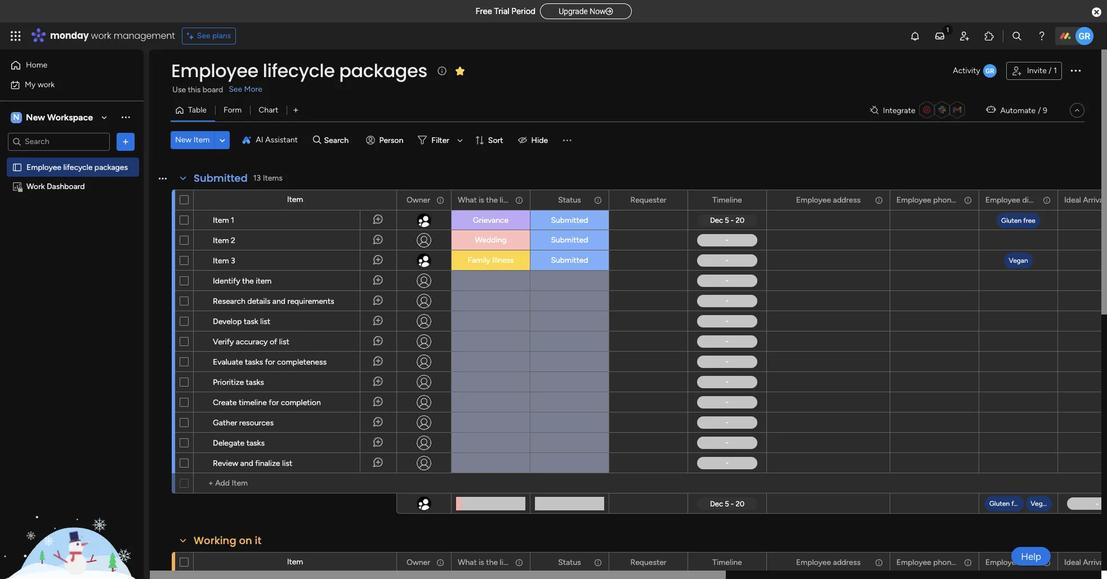Task type: locate. For each thing, give the bounding box(es) containing it.
item
[[194, 135, 210, 145], [287, 195, 303, 204], [213, 216, 229, 225], [213, 236, 229, 246], [213, 256, 229, 266], [287, 557, 303, 567]]

trial
[[494, 6, 509, 16]]

1 vertical spatial owner field
[[404, 557, 433, 569]]

0 vertical spatial lifecycle
[[263, 58, 335, 83]]

2 phone from the top
[[933, 558, 956, 567]]

gluten
[[1001, 217, 1022, 225], [989, 500, 1010, 508]]

new item button
[[171, 131, 214, 149]]

1 status from the top
[[558, 195, 581, 205]]

arrival for first the ideal arrival field from the bottom of the page
[[1083, 558, 1105, 567]]

1 up the 2
[[231, 216, 234, 225]]

integrate
[[883, 106, 915, 115]]

packages
[[339, 58, 427, 83], [95, 162, 128, 172]]

timeline for 2nd timeline 'field' from the bottom of the page
[[713, 195, 742, 205]]

0 vertical spatial tasks
[[245, 358, 263, 367]]

0 vertical spatial ideal
[[1064, 195, 1081, 205]]

0 vertical spatial restriction
[[1049, 195, 1085, 205]]

0 vertical spatial gluten free
[[1001, 217, 1035, 225]]

address
[[833, 195, 861, 205], [833, 558, 861, 567]]

2 restriction from the top
[[1049, 558, 1085, 567]]

0 vertical spatial ideal arrival field
[[1061, 194, 1107, 206]]

work right my
[[38, 80, 55, 89]]

list for of
[[279, 337, 289, 347]]

1 status field from the top
[[555, 194, 584, 206]]

list right of
[[279, 337, 289, 347]]

for down of
[[265, 358, 275, 367]]

2 employee address from the top
[[796, 558, 861, 567]]

2 vertical spatial the
[[486, 558, 498, 567]]

0 vertical spatial vegan
[[1009, 257, 1028, 265]]

workspace image
[[11, 111, 22, 124]]

Employee address field
[[793, 194, 863, 206], [793, 557, 863, 569]]

1 vertical spatial work
[[38, 80, 55, 89]]

1 horizontal spatial work
[[91, 29, 111, 42]]

1 vertical spatial what is the life event? field
[[455, 557, 536, 569]]

create timeline for completion
[[213, 398, 321, 408]]

0 vertical spatial what is the life event?
[[458, 195, 536, 205]]

column information image for second the owner field from the top of the page
[[436, 558, 445, 567]]

/ inside button
[[1049, 66, 1052, 75]]

person button
[[361, 131, 410, 149]]

0 vertical spatial owner
[[407, 195, 430, 205]]

new for new item
[[175, 135, 192, 145]]

options image
[[120, 136, 131, 147], [514, 191, 522, 210], [593, 191, 601, 210], [593, 553, 601, 572], [1039, 556, 1052, 570]]

0 vertical spatial ideal arrival 
[[1064, 195, 1107, 205]]

owner
[[407, 195, 430, 205], [407, 558, 430, 567]]

it
[[255, 534, 261, 548]]

delegate
[[213, 439, 245, 448]]

1 vertical spatial owner
[[407, 558, 430, 567]]

1 what is the life event? field from the top
[[455, 194, 536, 206]]

submitted
[[194, 171, 248, 185], [551, 216, 588, 225], [551, 235, 588, 245], [551, 256, 588, 265]]

employee dietary restriction
[[985, 195, 1085, 205], [985, 558, 1085, 567]]

Search field
[[321, 132, 355, 148]]

1 vertical spatial for
[[269, 398, 279, 408]]

see left more
[[229, 84, 242, 94]]

Ideal Arrival field
[[1061, 194, 1107, 206], [1061, 557, 1107, 569]]

and
[[272, 297, 285, 306], [240, 459, 253, 468]]

0 vertical spatial arrival
[[1083, 195, 1105, 205]]

angle down image
[[220, 136, 225, 144]]

vegan
[[1009, 257, 1028, 265], [1031, 500, 1050, 508]]

1 horizontal spatial lifecycle
[[263, 58, 335, 83]]

1 vertical spatial packages
[[95, 162, 128, 172]]

home button
[[7, 56, 121, 74]]

show board description image
[[435, 65, 449, 77]]

employee phone number field for working on it
[[894, 557, 985, 569]]

free
[[1023, 217, 1035, 225], [1011, 500, 1024, 508]]

0 vertical spatial requester
[[630, 195, 666, 205]]

0 vertical spatial employee phone number
[[896, 195, 985, 205]]

employee address
[[796, 195, 861, 205], [796, 558, 861, 567]]

0 vertical spatial phone
[[933, 195, 956, 205]]

0 vertical spatial for
[[265, 358, 275, 367]]

greg robinson image
[[1076, 27, 1094, 45]]

0 vertical spatial dietary
[[1022, 195, 1047, 205]]

1 horizontal spatial packages
[[339, 58, 427, 83]]

tasks down resources
[[246, 439, 265, 448]]

1 vertical spatial address
[[833, 558, 861, 567]]

1 is from the top
[[479, 195, 484, 205]]

new down table button at the left top of page
[[175, 135, 192, 145]]

n
[[13, 112, 19, 122]]

Timeline field
[[710, 194, 745, 206], [710, 557, 745, 569]]

employee lifecycle packages
[[171, 58, 427, 83], [26, 162, 128, 172]]

1 vertical spatial event?
[[512, 558, 536, 567]]

2 status from the top
[[558, 558, 581, 567]]

1 vertical spatial employee dietary restriction
[[985, 558, 1085, 567]]

add view image
[[293, 106, 298, 115]]

0 vertical spatial employee address field
[[793, 194, 863, 206]]

lifecycle
[[263, 58, 335, 83], [63, 162, 93, 172]]

1 vertical spatial list
[[279, 337, 289, 347]]

help button
[[1011, 547, 1051, 566]]

2 status field from the top
[[555, 557, 584, 569]]

v2 search image
[[313, 134, 321, 147]]

0 vertical spatial owner field
[[404, 194, 433, 206]]

1 vertical spatial timeline
[[713, 558, 742, 567]]

Search in workspace field
[[24, 135, 94, 148]]

Requester field
[[628, 194, 669, 206], [628, 557, 669, 569]]

1 image
[[943, 23, 953, 36]]

develop task list
[[213, 317, 270, 327]]

employee phone number
[[896, 195, 985, 205], [896, 558, 985, 567]]

1 right invite at the right top of page
[[1054, 66, 1057, 75]]

menu image
[[562, 135, 573, 146]]

1 requester from the top
[[630, 195, 666, 205]]

employee
[[171, 58, 258, 83], [26, 162, 61, 172], [796, 195, 831, 205], [896, 195, 931, 205], [985, 195, 1020, 205], [796, 558, 831, 567], [896, 558, 931, 567], [985, 558, 1020, 567]]

tasks
[[245, 358, 263, 367], [246, 378, 264, 387], [246, 439, 265, 448]]

notifications image
[[909, 30, 921, 42]]

1 dietary from the top
[[1022, 195, 1047, 205]]

employee lifecycle packages up the add view image at the left
[[171, 58, 427, 83]]

Status field
[[555, 194, 584, 206], [555, 557, 584, 569]]

is
[[479, 195, 484, 205], [479, 558, 484, 567]]

1 vertical spatial number
[[958, 558, 985, 567]]

is for 2nd what is the life event? field from the bottom
[[479, 195, 484, 205]]

2 event? from the top
[[512, 558, 536, 567]]

lifecycle up dashboard
[[63, 162, 93, 172]]

option
[[0, 157, 144, 159]]

1 arrival from the top
[[1083, 195, 1105, 205]]

evaluate
[[213, 358, 243, 367]]

1 vertical spatial vegan
[[1031, 500, 1050, 508]]

1 vertical spatial requester
[[630, 558, 666, 567]]

0 vertical spatial is
[[479, 195, 484, 205]]

requester for 2nd requester field from the top
[[630, 558, 666, 567]]

work inside "button"
[[38, 80, 55, 89]]

2 employee address field from the top
[[793, 557, 863, 569]]

sort button
[[470, 131, 510, 149]]

0 horizontal spatial new
[[26, 112, 45, 122]]

1 vertical spatial status
[[558, 558, 581, 567]]

column information image for 2nd status field from the top
[[594, 558, 603, 567]]

0 horizontal spatial packages
[[95, 162, 128, 172]]

1 vertical spatial restriction
[[1049, 558, 1085, 567]]

wedding
[[475, 235, 507, 245]]

2 dietary from the top
[[1022, 558, 1047, 567]]

0 vertical spatial timeline
[[713, 195, 742, 205]]

item 1
[[213, 216, 234, 225]]

activity
[[953, 66, 980, 75]]

0 vertical spatial address
[[833, 195, 861, 205]]

management
[[114, 29, 175, 42]]

1 vertical spatial life
[[500, 558, 511, 567]]

invite / 1
[[1027, 66, 1057, 75]]

see more link
[[228, 84, 263, 95]]

new inside "button"
[[175, 135, 192, 145]]

what is the life event?
[[458, 195, 536, 205], [458, 558, 536, 567]]

2 ideal arrival  from the top
[[1064, 558, 1107, 567]]

2 what from the top
[[458, 558, 477, 567]]

1 vertical spatial employee lifecycle packages
[[26, 162, 128, 172]]

automate / 9
[[1000, 106, 1047, 115]]

2 employee dietary restriction from the top
[[985, 558, 1085, 567]]

prioritize tasks
[[213, 378, 264, 387]]

0 horizontal spatial 1
[[231, 216, 234, 225]]

3
[[231, 256, 235, 266]]

1 ideal arrival  from the top
[[1064, 195, 1107, 205]]

2 employee phone number field from the top
[[894, 557, 985, 569]]

column information image for employee phone number field for working on it
[[963, 558, 972, 567]]

0 horizontal spatial lifecycle
[[63, 162, 93, 172]]

1 vertical spatial 1
[[231, 216, 234, 225]]

1 vertical spatial what is the life event?
[[458, 558, 536, 567]]

2 is from the top
[[479, 558, 484, 567]]

ideal arrival  for first the ideal arrival field from the bottom of the page
[[1064, 558, 1107, 567]]

activity button
[[948, 62, 1002, 80]]

now
[[590, 7, 606, 16]]

Employee dietary restriction field
[[983, 194, 1085, 206], [983, 557, 1085, 569]]

1 employee address from the top
[[796, 195, 861, 205]]

1 vertical spatial ideal arrival field
[[1061, 557, 1107, 569]]

1 employee phone number from the top
[[896, 195, 985, 205]]

use this board see more
[[172, 84, 262, 95]]

1 vertical spatial employee phone number
[[896, 558, 985, 567]]

number for working on it
[[958, 558, 985, 567]]

what is the life event? for 1st what is the life event? field from the bottom of the page column information icon
[[458, 558, 536, 567]]

list right finalize
[[282, 459, 292, 468]]

dietary
[[1022, 195, 1047, 205], [1022, 558, 1047, 567]]

1 horizontal spatial new
[[175, 135, 192, 145]]

2 employee phone number from the top
[[896, 558, 985, 567]]

0 vertical spatial status field
[[555, 194, 584, 206]]

/ left 9
[[1038, 106, 1041, 115]]

2 owner field from the top
[[404, 557, 433, 569]]

0 vertical spatial number
[[958, 195, 985, 205]]

filter button
[[413, 131, 467, 149]]

1 vertical spatial dietary
[[1022, 558, 1047, 567]]

0 vertical spatial 1
[[1054, 66, 1057, 75]]

2 arrival from the top
[[1083, 558, 1105, 567]]

0 horizontal spatial work
[[38, 80, 55, 89]]

ideal arrival  for 2nd the ideal arrival field from the bottom of the page
[[1064, 195, 1107, 205]]

1 vertical spatial ideal arrival 
[[1064, 558, 1107, 567]]

0 vertical spatial what is the life event? field
[[455, 194, 536, 206]]

0 vertical spatial status
[[558, 195, 581, 205]]

event?
[[512, 195, 536, 205], [512, 558, 536, 567]]

0 vertical spatial packages
[[339, 58, 427, 83]]

and left finalize
[[240, 459, 253, 468]]

1 what is the life event? from the top
[[458, 195, 536, 205]]

options image
[[1069, 63, 1082, 77], [435, 191, 443, 210], [874, 191, 882, 210], [963, 191, 971, 210], [1042, 191, 1050, 209], [435, 553, 443, 572], [514, 553, 522, 572], [874, 553, 882, 572], [963, 553, 971, 572]]

1 vertical spatial employee dietary restriction field
[[983, 557, 1085, 569]]

1 number from the top
[[958, 195, 985, 205]]

search everything image
[[1011, 30, 1023, 42]]

column information image
[[436, 196, 445, 205], [874, 196, 884, 205], [436, 558, 445, 567], [594, 558, 603, 567], [1042, 558, 1051, 567]]

employee phone number field for submitted
[[894, 194, 985, 206]]

1 restriction from the top
[[1049, 195, 1085, 205]]

1 inside button
[[1054, 66, 1057, 75]]

new inside workspace selection element
[[26, 112, 45, 122]]

+ Add Item text field
[[199, 477, 391, 490]]

free trial period
[[475, 6, 536, 16]]

for right timeline
[[269, 398, 279, 408]]

1 vertical spatial gluten
[[989, 500, 1010, 508]]

1 vertical spatial requester field
[[628, 557, 669, 569]]

upgrade
[[559, 7, 588, 16]]

employee lifecycle packages up dashboard
[[26, 162, 128, 172]]

research details and requirements
[[213, 297, 334, 306]]

status
[[558, 195, 581, 205], [558, 558, 581, 567]]

work
[[26, 182, 45, 191]]

inbox image
[[934, 30, 945, 42]]

tasks for prioritize
[[246, 378, 264, 387]]

on
[[239, 534, 252, 548]]

0 horizontal spatial /
[[1038, 106, 1041, 115]]

column information image for second status field from the bottom
[[594, 196, 603, 205]]

2 life from the top
[[500, 558, 511, 567]]

life for column information icon associated with 2nd what is the life event? field from the bottom
[[500, 195, 511, 205]]

tasks down accuracy on the bottom of page
[[245, 358, 263, 367]]

lifecycle up the add view image at the left
[[263, 58, 335, 83]]

1 timeline from the top
[[713, 195, 742, 205]]

0 vertical spatial employee dietary restriction field
[[983, 194, 1085, 206]]

tasks for evaluate
[[245, 358, 263, 367]]

2 requester from the top
[[630, 558, 666, 567]]

ai assistant button
[[238, 131, 302, 149]]

0 horizontal spatial and
[[240, 459, 253, 468]]

0 vertical spatial event?
[[512, 195, 536, 205]]

1 vertical spatial ideal
[[1064, 558, 1081, 567]]

1 vertical spatial arrival
[[1083, 558, 1105, 567]]

requester for 2nd requester field from the bottom of the page
[[630, 195, 666, 205]]

0 horizontal spatial vegan
[[1009, 257, 1028, 265]]

private dashboard image
[[12, 181, 23, 192]]

1 vertical spatial and
[[240, 459, 253, 468]]

Owner field
[[404, 194, 433, 206], [404, 557, 433, 569]]

2 number from the top
[[958, 558, 985, 567]]

0 vertical spatial /
[[1049, 66, 1052, 75]]

2 what is the life event? from the top
[[458, 558, 536, 567]]

ideal arrival 
[[1064, 195, 1107, 205], [1064, 558, 1107, 567]]

1 vertical spatial phone
[[933, 558, 956, 567]]

1 vertical spatial tasks
[[246, 378, 264, 387]]

1 employee phone number field from the top
[[894, 194, 985, 206]]

1 ideal from the top
[[1064, 195, 1081, 205]]

1 life from the top
[[500, 195, 511, 205]]

1 vertical spatial timeline field
[[710, 557, 745, 569]]

for for tasks
[[265, 358, 275, 367]]

restriction for 2nd the employee dietary restriction field
[[1049, 558, 1085, 567]]

2 timeline from the top
[[713, 558, 742, 567]]

/ right invite at the right top of page
[[1049, 66, 1052, 75]]

and right details
[[272, 297, 285, 306]]

employee phone number for working on it
[[896, 558, 985, 567]]

1 horizontal spatial /
[[1049, 66, 1052, 75]]

completion
[[281, 398, 321, 408]]

status for 2nd status field from the top
[[558, 558, 581, 567]]

What is the life event? field
[[455, 194, 536, 206], [455, 557, 536, 569]]

column information image
[[515, 196, 524, 205], [594, 196, 603, 205], [963, 196, 972, 205], [1042, 196, 1051, 205], [515, 558, 524, 567], [874, 558, 884, 567], [963, 558, 972, 567]]

1 vertical spatial what
[[458, 558, 477, 567]]

1 horizontal spatial 1
[[1054, 66, 1057, 75]]

list for finalize
[[282, 459, 292, 468]]

number
[[958, 195, 985, 205], [958, 558, 985, 567]]

1 vertical spatial is
[[479, 558, 484, 567]]

list box
[[0, 155, 144, 348]]

free
[[475, 6, 492, 16]]

0 vertical spatial work
[[91, 29, 111, 42]]

upgrade now
[[559, 7, 606, 16]]

1 owner from the top
[[407, 195, 430, 205]]

2 vertical spatial tasks
[[246, 439, 265, 448]]

arrival
[[1083, 195, 1105, 205], [1083, 558, 1105, 567]]

work for my
[[38, 80, 55, 89]]

lottie animation image
[[0, 466, 144, 579]]

2 what is the life event? field from the top
[[455, 557, 536, 569]]

1 vertical spatial free
[[1011, 500, 1024, 508]]

0 vertical spatial and
[[272, 297, 285, 306]]

see inside 'use this board see more'
[[229, 84, 242, 94]]

see left the plans
[[197, 31, 210, 41]]

0 vertical spatial what
[[458, 195, 477, 205]]

family illness
[[468, 256, 514, 265]]

0 vertical spatial see
[[197, 31, 210, 41]]

tasks up timeline
[[246, 378, 264, 387]]

0 vertical spatial requester field
[[628, 194, 669, 206]]

0 vertical spatial employee phone number field
[[894, 194, 985, 206]]

list right task
[[260, 317, 270, 327]]

1 timeline field from the top
[[710, 194, 745, 206]]

Employee phone number field
[[894, 194, 985, 206], [894, 557, 985, 569]]

work right monday
[[91, 29, 111, 42]]

new right 'n' at top left
[[26, 112, 45, 122]]

ideal
[[1064, 195, 1081, 205], [1064, 558, 1081, 567]]

0 vertical spatial life
[[500, 195, 511, 205]]

help
[[1021, 551, 1041, 562]]

details
[[247, 297, 270, 306]]

for for timeline
[[269, 398, 279, 408]]

1 vertical spatial see
[[229, 84, 242, 94]]

0 vertical spatial new
[[26, 112, 45, 122]]

2
[[231, 236, 235, 246]]

timeline
[[713, 195, 742, 205], [713, 558, 742, 567]]

1 phone from the top
[[933, 195, 956, 205]]



Task type: describe. For each thing, give the bounding box(es) containing it.
column information image for employee phone number field corresponding to submitted
[[963, 196, 972, 205]]

phone for working on it
[[933, 558, 956, 567]]

dapulse rightstroke image
[[606, 7, 613, 16]]

item
[[256, 276, 272, 286]]

submitted inside "field"
[[194, 171, 248, 185]]

/ for 9
[[1038, 106, 1041, 115]]

arrow down image
[[453, 133, 467, 147]]

board
[[203, 85, 223, 95]]

invite / 1 button
[[1006, 62, 1062, 80]]

column information image for first the employee dietary restriction field from the top of the page
[[1042, 196, 1051, 205]]

new item
[[175, 135, 210, 145]]

home
[[26, 60, 47, 70]]

chart
[[259, 105, 278, 115]]

autopilot image
[[986, 103, 996, 117]]

workspace options image
[[120, 112, 131, 123]]

this
[[188, 85, 201, 95]]

new for new workspace
[[26, 112, 45, 122]]

1 what from the top
[[458, 195, 477, 205]]

my work
[[25, 80, 55, 89]]

workspace selection element
[[11, 111, 95, 124]]

2 owner from the top
[[407, 558, 430, 567]]

0 vertical spatial the
[[486, 195, 498, 205]]

2 ideal from the top
[[1064, 558, 1081, 567]]

tasks for delegate
[[246, 439, 265, 448]]

item 2
[[213, 236, 235, 246]]

review and finalize list
[[213, 459, 292, 468]]

working
[[194, 534, 236, 548]]

item inside "button"
[[194, 135, 210, 145]]

form button
[[215, 101, 250, 119]]

column information image for 1st employee address field from the top
[[874, 196, 884, 205]]

dashboard
[[47, 182, 85, 191]]

remove from favorites image
[[454, 65, 466, 76]]

column information image for 2nd the employee dietary restriction field
[[1042, 558, 1051, 567]]

filter
[[431, 135, 449, 145]]

assistant
[[265, 135, 298, 145]]

verify accuracy of list
[[213, 337, 289, 347]]

column information image for 2nd the owner field from the bottom
[[436, 196, 445, 205]]

completeness
[[277, 358, 327, 367]]

arrival for 2nd the ideal arrival field from the bottom of the page
[[1083, 195, 1105, 205]]

identify the item
[[213, 276, 272, 286]]

1 vertical spatial gluten free
[[989, 500, 1024, 508]]

1 horizontal spatial and
[[272, 297, 285, 306]]

work for monday
[[91, 29, 111, 42]]

illness
[[492, 256, 514, 265]]

0 vertical spatial list
[[260, 317, 270, 327]]

gather resources
[[213, 418, 274, 428]]

new workspace
[[26, 112, 93, 122]]

timeline
[[239, 398, 267, 408]]

Submitted field
[[191, 171, 250, 186]]

help image
[[1036, 30, 1047, 42]]

Working on it field
[[191, 534, 264, 548]]

restriction for first the employee dietary restriction field from the top of the page
[[1049, 195, 1085, 205]]

chart button
[[250, 101, 287, 119]]

1 event? from the top
[[512, 195, 536, 205]]

0 vertical spatial employee lifecycle packages
[[171, 58, 427, 83]]

work dashboard
[[26, 182, 85, 191]]

1 address from the top
[[833, 195, 861, 205]]

2 ideal arrival field from the top
[[1061, 557, 1107, 569]]

status for second status field from the bottom
[[558, 195, 581, 205]]

1 owner field from the top
[[404, 194, 433, 206]]

list box containing employee lifecycle packages
[[0, 155, 144, 348]]

2 timeline field from the top
[[710, 557, 745, 569]]

monday work management
[[50, 29, 175, 42]]

what is the life event? for column information icon associated with 2nd what is the life event? field from the bottom
[[458, 195, 536, 205]]

lottie animation element
[[0, 466, 144, 579]]

0 vertical spatial gluten
[[1001, 217, 1022, 225]]

accuracy
[[236, 337, 268, 347]]

verify
[[213, 337, 234, 347]]

table button
[[171, 101, 215, 119]]

1 ideal arrival field from the top
[[1061, 194, 1107, 206]]

my work button
[[7, 76, 121, 94]]

employee phone number for submitted
[[896, 195, 985, 205]]

of
[[270, 337, 277, 347]]

select product image
[[10, 30, 21, 42]]

1 employee address field from the top
[[793, 194, 863, 206]]

my
[[25, 80, 36, 89]]

evaluate tasks for completeness
[[213, 358, 327, 367]]

column information image for 1st what is the life event? field from the bottom of the page
[[515, 558, 524, 567]]

1 requester field from the top
[[628, 194, 669, 206]]

employee address for 1st employee address field from the top
[[796, 195, 861, 205]]

1 vertical spatial lifecycle
[[63, 162, 93, 172]]

collapse board header image
[[1073, 106, 1082, 115]]

grievance
[[473, 216, 509, 225]]

gather
[[213, 418, 237, 428]]

create
[[213, 398, 237, 408]]

item 3
[[213, 256, 235, 266]]

resources
[[239, 418, 274, 428]]

prioritize
[[213, 378, 244, 387]]

ai
[[256, 135, 263, 145]]

plans
[[212, 31, 231, 41]]

number for submitted
[[958, 195, 985, 205]]

2 address from the top
[[833, 558, 861, 567]]

0 vertical spatial free
[[1023, 217, 1035, 225]]

invite members image
[[959, 30, 970, 42]]

life for 1st what is the life event? field from the bottom of the page column information icon
[[500, 558, 511, 567]]

apps image
[[984, 30, 995, 42]]

ai logo image
[[242, 136, 251, 145]]

hide
[[531, 135, 548, 145]]

see plans button
[[182, 28, 236, 44]]

requirements
[[287, 297, 334, 306]]

1 employee dietary restriction from the top
[[985, 195, 1085, 205]]

phone for submitted
[[933, 195, 956, 205]]

more
[[244, 84, 262, 94]]

public board image
[[12, 162, 23, 173]]

Employee lifecycle packages field
[[168, 58, 430, 83]]

delegate tasks
[[213, 439, 265, 448]]

0 horizontal spatial employee lifecycle packages
[[26, 162, 128, 172]]

employee address for first employee address field from the bottom
[[796, 558, 861, 567]]

see inside button
[[197, 31, 210, 41]]

automate
[[1000, 106, 1036, 115]]

2 requester field from the top
[[628, 557, 669, 569]]

column information image for 2nd what is the life event? field from the bottom
[[515, 196, 524, 205]]

period
[[511, 6, 536, 16]]

upgrade now link
[[540, 3, 632, 19]]

1 vertical spatial the
[[242, 276, 254, 286]]

hide button
[[513, 131, 555, 149]]

working on it
[[194, 534, 261, 548]]

review
[[213, 459, 238, 468]]

family
[[468, 256, 490, 265]]

identify
[[213, 276, 240, 286]]

dapulse integrations image
[[870, 106, 878, 115]]

1 horizontal spatial vegan
[[1031, 500, 1050, 508]]

form
[[224, 105, 242, 115]]

develop
[[213, 317, 242, 327]]

person
[[379, 135, 403, 145]]

2 employee dietary restriction field from the top
[[983, 557, 1085, 569]]

timeline for 1st timeline 'field' from the bottom of the page
[[713, 558, 742, 567]]

table
[[188, 105, 207, 115]]

invite
[[1027, 66, 1047, 75]]

/ for 1
[[1049, 66, 1052, 75]]

workspace
[[47, 112, 93, 122]]

9
[[1043, 106, 1047, 115]]

research
[[213, 297, 245, 306]]

ai assistant
[[256, 135, 298, 145]]

is for 1st what is the life event? field from the bottom of the page
[[479, 558, 484, 567]]

column information image for first employee address field from the bottom
[[874, 558, 884, 567]]

monday
[[50, 29, 89, 42]]

1 employee dietary restriction field from the top
[[983, 194, 1085, 206]]

dapulse close image
[[1092, 7, 1101, 18]]

finalize
[[255, 459, 280, 468]]

see plans
[[197, 31, 231, 41]]



Task type: vqa. For each thing, say whether or not it's contained in the screenshot.
dapulse close image
yes



